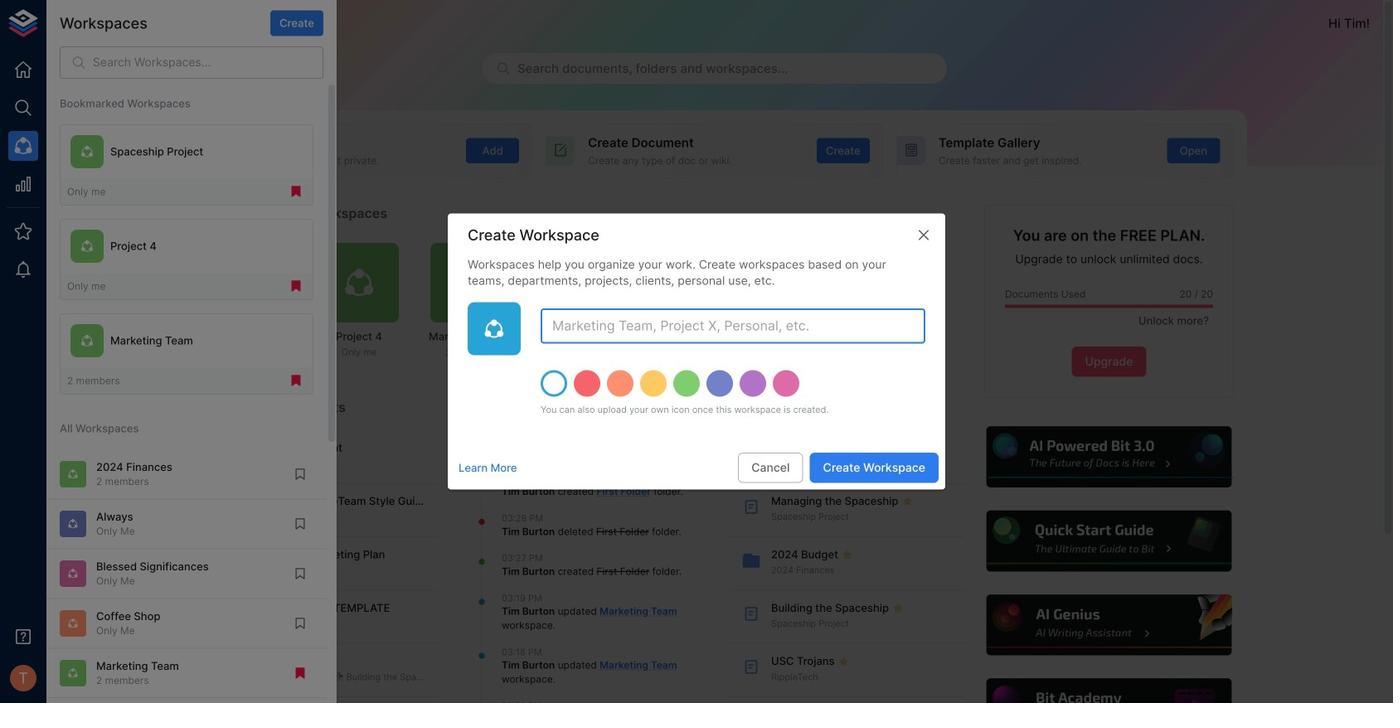 Task type: vqa. For each thing, say whether or not it's contained in the screenshot.
Remove Bookmark icon to the bottom
yes



Task type: locate. For each thing, give the bounding box(es) containing it.
bookmark image
[[293, 566, 308, 581], [293, 616, 308, 631]]

Search Workspaces... text field
[[93, 46, 323, 79]]

0 vertical spatial bookmark image
[[293, 566, 308, 581]]

2 bookmark image from the top
[[293, 616, 308, 631]]

1 bookmark image from the top
[[293, 566, 308, 581]]

1 vertical spatial bookmark image
[[293, 517, 308, 531]]

remove bookmark image
[[289, 184, 304, 199], [289, 373, 304, 388], [293, 666, 308, 681]]

dialog
[[448, 213, 945, 490]]

0 vertical spatial bookmark image
[[293, 467, 308, 482]]

bookmark image
[[293, 467, 308, 482], [293, 517, 308, 531]]

0 vertical spatial remove bookmark image
[[289, 184, 304, 199]]

help image
[[984, 424, 1234, 490], [984, 508, 1234, 574], [984, 592, 1234, 658], [984, 676, 1234, 703]]

1 vertical spatial bookmark image
[[293, 616, 308, 631]]



Task type: describe. For each thing, give the bounding box(es) containing it.
3 help image from the top
[[984, 592, 1234, 658]]

remove bookmark image
[[289, 279, 304, 294]]

1 bookmark image from the top
[[293, 467, 308, 482]]

2 help image from the top
[[984, 508, 1234, 574]]

1 help image from the top
[[984, 424, 1234, 490]]

4 help image from the top
[[984, 676, 1234, 703]]

1 vertical spatial remove bookmark image
[[289, 373, 304, 388]]

Marketing Team, Project X, Personal, etc. text field
[[541, 309, 925, 344]]

2 bookmark image from the top
[[293, 517, 308, 531]]

2 vertical spatial remove bookmark image
[[293, 666, 308, 681]]



